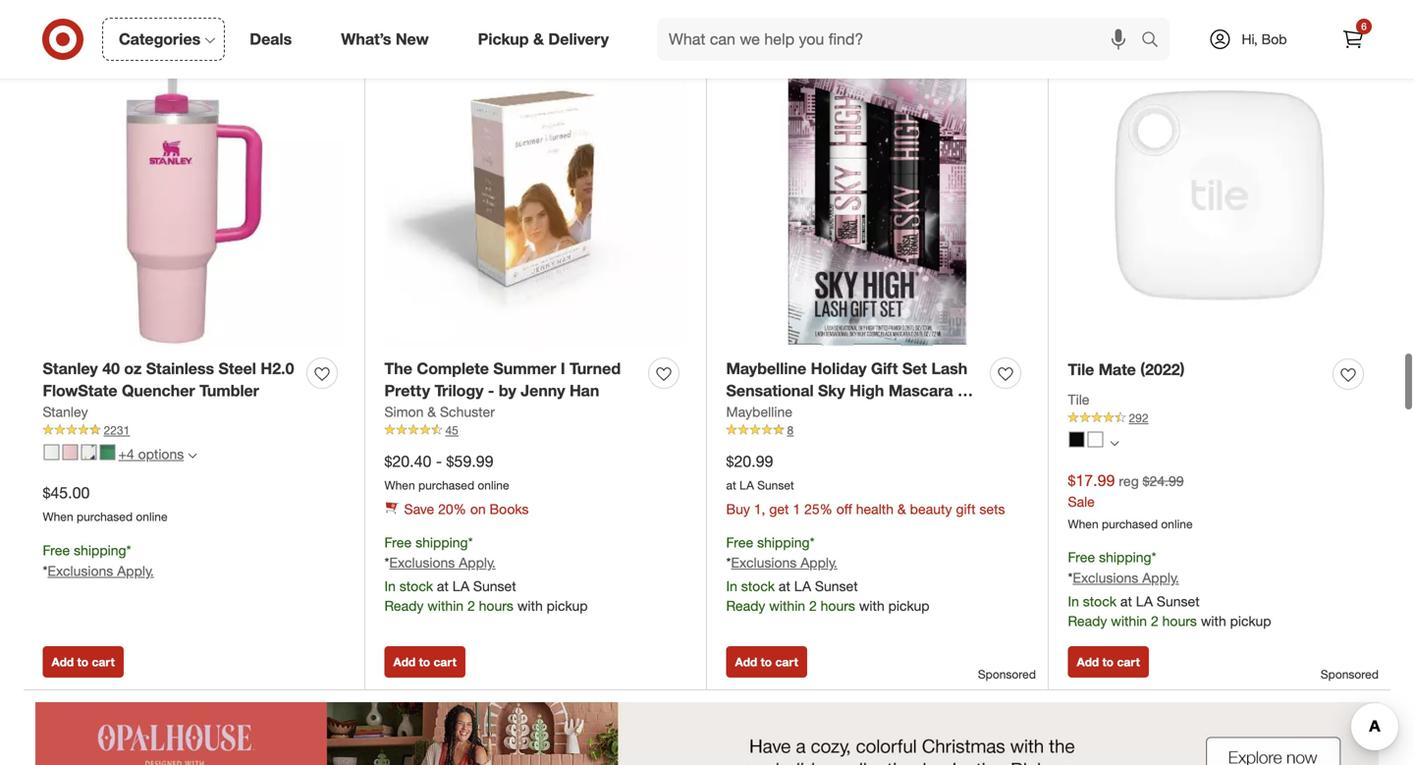 Task type: describe. For each thing, give the bounding box(es) containing it.
black image
[[1069, 432, 1085, 447]]

meadow image
[[100, 444, 115, 460]]

when inside $20.40 - $59.99 when purchased online
[[385, 478, 415, 493]]

quencher
[[122, 381, 195, 400]]

oz
[[124, 359, 142, 378]]

0 horizontal spatial with
[[517, 597, 543, 615]]

0 horizontal spatial free shipping * * exclusions apply. in stock at  la sunset ready within 2 hours with pickup
[[385, 534, 588, 615]]

the complete summer i turned pretty trilogy - by jenny han link
[[385, 357, 641, 402]]

apply. for exclusions apply. link under 20%
[[459, 554, 496, 571]]

apply. for exclusions apply. link under get
[[801, 554, 838, 571]]

(2022)
[[1141, 360, 1185, 379]]

free for exclusions apply. link under 20%
[[385, 534, 412, 551]]

purchased inside "$17.99 reg $24.99 sale when purchased online"
[[1102, 516, 1158, 531]]

abstract geos image
[[81, 444, 97, 460]]

exclusions down 1,
[[731, 554, 797, 571]]

shipping down "$17.99 reg $24.99 sale when purchased online"
[[1099, 549, 1152, 566]]

add to cart for sky
[[735, 655, 798, 669]]

maybelline holiday gift set lash sensational sky high mascara & tinted primer - 2pc
[[726, 359, 968, 423]]

$17.99
[[1068, 471, 1115, 490]]

8 link
[[726, 422, 1029, 439]]

steel
[[219, 359, 256, 378]]

the complete summer i turned pretty trilogy - by jenny han
[[385, 359, 621, 400]]

+4 options button
[[35, 439, 206, 470]]

i
[[561, 359, 565, 378]]

add for flowstate
[[52, 655, 74, 669]]

45
[[445, 423, 459, 438]]

simon & schuster
[[385, 403, 495, 420]]

in for $20.99
[[726, 578, 738, 595]]

free shipping * * exclusions apply.
[[43, 542, 154, 579]]

4 add to cart from the left
[[1077, 655, 1140, 669]]

1
[[793, 500, 801, 518]]

add to cart for flowstate
[[52, 655, 115, 669]]

tile link
[[1068, 390, 1090, 409]]

stainless
[[146, 359, 214, 378]]

$45.00 when purchased online
[[43, 483, 168, 524]]

free shipping * * exclusions apply. in stock at  la sunset ready within 2 hours with pickup for $17.99
[[1068, 549, 1272, 630]]

shipping down get
[[757, 534, 810, 551]]

purchased inside $45.00 when purchased online
[[77, 509, 133, 524]]

$24.99
[[1143, 472, 1184, 490]]

deals link
[[233, 18, 317, 61]]

to for flowstate
[[77, 655, 89, 669]]

2 for $17.99
[[1151, 612, 1159, 630]]

exclusions apply. link down 20%
[[389, 554, 496, 571]]

pickup & delivery link
[[461, 18, 634, 61]]

categories
[[119, 30, 201, 49]]

pickup
[[478, 30, 529, 49]]

stock for $20.99
[[741, 578, 775, 595]]

shipping inside free shipping * * exclusions apply.
[[74, 542, 126, 559]]

free inside free shipping * * exclusions apply.
[[43, 542, 70, 559]]

stanley 40 oz stainless steel h2.0 flowstate quencher tumbler link
[[43, 357, 299, 402]]

tinted
[[726, 404, 773, 423]]

schuster
[[440, 403, 495, 420]]

$59.99
[[446, 452, 494, 471]]

high
[[850, 381, 884, 400]]

4 add to cart button from the left
[[1068, 646, 1149, 678]]

simon
[[385, 403, 424, 420]]

primer
[[778, 404, 828, 423]]

to for trilogy
[[419, 655, 430, 669]]

what's new link
[[324, 18, 453, 61]]

cart for sky
[[775, 655, 798, 669]]

ready for $20.99
[[726, 597, 766, 615]]

save
[[404, 500, 434, 518]]

mate
[[1099, 360, 1136, 379]]

pickup & delivery
[[478, 30, 609, 49]]

2pc
[[843, 404, 870, 423]]

maybelline holiday gift set lash sensational sky high mascara & tinted primer - 2pc link
[[726, 357, 983, 423]]

4 add from the left
[[1077, 655, 1099, 669]]

simon & schuster link
[[385, 402, 495, 422]]

all colors + 4 more colors image
[[188, 451, 197, 460]]

delivery
[[548, 30, 609, 49]]

with for $17.99
[[1201, 612, 1227, 630]]

What can we help you find? suggestions appear below search field
[[657, 18, 1146, 61]]

45 link
[[385, 422, 687, 439]]

4 cart from the left
[[1117, 655, 1140, 669]]

stanley for stanley
[[43, 403, 88, 420]]

search button
[[1132, 18, 1180, 65]]

what's new
[[341, 30, 429, 49]]

tile mate (2022)
[[1068, 360, 1185, 379]]

0 horizontal spatial hours
[[479, 597, 514, 615]]

- inside maybelline holiday gift set lash sensational sky high mascara & tinted primer - 2pc
[[832, 404, 838, 423]]

2231 link
[[43, 422, 345, 439]]

online inside "$17.99 reg $24.99 sale when purchased online"
[[1161, 516, 1193, 531]]

cart for trilogy
[[434, 655, 457, 669]]

+4
[[118, 446, 134, 463]]

cart for flowstate
[[92, 655, 115, 669]]

- inside $20.40 - $59.99 when purchased online
[[436, 452, 442, 471]]

sky
[[818, 381, 845, 400]]

$45.00
[[43, 483, 90, 503]]

20%
[[438, 500, 467, 518]]

0 horizontal spatial in
[[385, 578, 396, 595]]

maybelline link
[[726, 402, 793, 422]]

apply. inside free shipping * * exclusions apply.
[[117, 562, 154, 579]]

sponsored for maybelline holiday gift set lash sensational sky high mascara & tinted primer - 2pc
[[978, 667, 1036, 682]]

hours for $17.99
[[1163, 612, 1197, 630]]

sunset inside $20.99 at la sunset buy 1, get 1 25% off health & beauty gift sets
[[757, 478, 794, 493]]

0 horizontal spatial ready
[[385, 597, 424, 615]]

save 20% on books
[[404, 500, 529, 518]]

0 horizontal spatial stock
[[400, 578, 433, 595]]

add to cart for trilogy
[[393, 655, 457, 669]]

buy
[[726, 500, 750, 518]]

options
[[138, 446, 184, 463]]

sale
[[1068, 493, 1095, 510]]

gift
[[871, 359, 898, 378]]

292
[[1129, 410, 1149, 425]]

25%
[[804, 500, 833, 518]]

health
[[856, 500, 894, 518]]

all colors element
[[1110, 436, 1119, 448]]

+4 options
[[118, 446, 184, 463]]

the
[[385, 359, 412, 378]]

$20.40 - $59.99 when purchased online
[[385, 452, 509, 493]]

stanley link
[[43, 402, 88, 422]]

online inside $45.00 when purchased online
[[136, 509, 168, 524]]

pickup for $20.99
[[889, 597, 930, 615]]

apply. for exclusions apply. link below "$17.99 reg $24.99 sale when purchased online"
[[1142, 569, 1179, 586]]

complete
[[417, 359, 489, 378]]



Task type: locate. For each thing, give the bounding box(es) containing it.
at for exclusions apply. link below "$17.99 reg $24.99 sale when purchased online"
[[1121, 593, 1132, 610]]

at
[[726, 478, 736, 493], [437, 578, 449, 595], [779, 578, 791, 595], [1121, 593, 1132, 610]]

add
[[52, 655, 74, 669], [393, 655, 416, 669], [735, 655, 758, 669], [1077, 655, 1099, 669]]

online up on
[[478, 478, 509, 493]]

hi, bob
[[1242, 30, 1287, 48]]

sensational
[[726, 381, 814, 400]]

shipping down 20%
[[416, 534, 468, 551]]

2 horizontal spatial -
[[832, 404, 838, 423]]

0 horizontal spatial purchased
[[77, 509, 133, 524]]

& inside the simon & schuster link
[[428, 403, 436, 420]]

exclusions apply. link
[[389, 554, 496, 571], [731, 554, 838, 571], [48, 562, 154, 579], [1073, 569, 1179, 586]]

all colors + 4 more colors element
[[188, 449, 197, 460]]

1 vertical spatial maybelline
[[726, 403, 793, 420]]

h2.0
[[261, 359, 294, 378]]

1 horizontal spatial hours
[[821, 597, 855, 615]]

flamingo image
[[62, 444, 78, 460]]

2 horizontal spatial within
[[1111, 612, 1147, 630]]

0 horizontal spatial sponsored
[[978, 667, 1036, 682]]

1 horizontal spatial in
[[726, 578, 738, 595]]

1,
[[754, 500, 766, 518]]

& down lash
[[958, 381, 968, 400]]

off
[[837, 500, 852, 518]]

2 maybelline from the top
[[726, 403, 793, 420]]

ready for $17.99
[[1068, 612, 1107, 630]]

reg
[[1119, 472, 1139, 490]]

1 horizontal spatial purchased
[[418, 478, 474, 493]]

stanley for stanley 40 oz stainless steel h2.0 flowstate quencher tumbler
[[43, 359, 98, 378]]

apply. down "$17.99 reg $24.99 sale when purchased online"
[[1142, 569, 1179, 586]]

2231
[[104, 423, 130, 438]]

add to cart button
[[43, 646, 124, 678], [385, 646, 465, 678], [726, 646, 807, 678], [1068, 646, 1149, 678]]

2 horizontal spatial online
[[1161, 516, 1193, 531]]

when inside "$17.99 reg $24.99 sale when purchased online"
[[1068, 516, 1099, 531]]

$20.99
[[726, 452, 773, 471]]

purchased
[[418, 478, 474, 493], [77, 509, 133, 524], [1102, 516, 1158, 531]]

sunset
[[757, 478, 794, 493], [473, 578, 516, 595], [815, 578, 858, 595], [1157, 593, 1200, 610]]

flowstate
[[43, 381, 117, 400]]

shipping
[[416, 534, 468, 551], [757, 534, 810, 551], [74, 542, 126, 559], [1099, 549, 1152, 566]]

ready
[[385, 597, 424, 615], [726, 597, 766, 615], [1068, 612, 1107, 630]]

when inside $45.00 when purchased online
[[43, 509, 73, 524]]

2 add to cart from the left
[[393, 655, 457, 669]]

exclusions down sale
[[1073, 569, 1139, 586]]

free down "$45.00"
[[43, 542, 70, 559]]

3 add to cart button from the left
[[726, 646, 807, 678]]

within
[[428, 597, 464, 615], [769, 597, 805, 615], [1111, 612, 1147, 630]]

2 add from the left
[[393, 655, 416, 669]]

la inside $20.99 at la sunset buy 1, get 1 25% off health & beauty gift sets
[[740, 478, 754, 493]]

2 horizontal spatial in
[[1068, 593, 1079, 610]]

2 horizontal spatial purchased
[[1102, 516, 1158, 531]]

- inside the complete summer i turned pretty trilogy - by jenny han
[[488, 381, 494, 400]]

2 to from the left
[[419, 655, 430, 669]]

gift
[[956, 500, 976, 518]]

free shipping * * exclusions apply. in stock at  la sunset ready within 2 hours with pickup down "$17.99 reg $24.99 sale when purchased online"
[[1068, 549, 1272, 630]]

apply. down 25%
[[801, 554, 838, 571]]

on
[[470, 500, 486, 518]]

2 horizontal spatial when
[[1068, 516, 1099, 531]]

1 vertical spatial -
[[832, 404, 838, 423]]

1 horizontal spatial pickup
[[889, 597, 930, 615]]

purchased up free shipping * * exclusions apply.
[[77, 509, 133, 524]]

*
[[468, 534, 473, 551], [810, 534, 815, 551], [126, 542, 131, 559], [1152, 549, 1157, 566], [385, 554, 389, 571], [726, 554, 731, 571], [43, 562, 48, 579], [1068, 569, 1073, 586]]

apply. down $45.00 when purchased online
[[117, 562, 154, 579]]

free down sale
[[1068, 549, 1095, 566]]

0 vertical spatial stanley
[[43, 359, 98, 378]]

1 horizontal spatial free shipping * * exclusions apply. in stock at  la sunset ready within 2 hours with pickup
[[726, 534, 930, 615]]

0 horizontal spatial -
[[436, 452, 442, 471]]

0 horizontal spatial when
[[43, 509, 73, 524]]

1 sponsored from the left
[[978, 667, 1036, 682]]

free for exclusions apply. link under get
[[726, 534, 754, 551]]

with
[[517, 597, 543, 615], [859, 597, 885, 615], [1201, 612, 1227, 630]]

tile for tile
[[1068, 391, 1090, 408]]

1 horizontal spatial sponsored
[[1321, 667, 1379, 682]]

1 horizontal spatial 2
[[809, 597, 817, 615]]

books
[[490, 500, 529, 518]]

mascara
[[889, 381, 953, 400]]

purchased inside $20.40 - $59.99 when purchased online
[[418, 478, 474, 493]]

stock for $17.99
[[1083, 593, 1117, 610]]

free down save at left
[[385, 534, 412, 551]]

$20.40
[[385, 452, 432, 471]]

holiday
[[811, 359, 867, 378]]

add to cart button for trilogy
[[385, 646, 465, 678]]

beauty
[[910, 500, 952, 518]]

summer
[[493, 359, 556, 378]]

hours for $20.99
[[821, 597, 855, 615]]

& right pickup
[[533, 30, 544, 49]]

tile mate (2022) image
[[1068, 44, 1372, 347], [1068, 44, 1372, 347]]

& inside pickup & delivery link
[[533, 30, 544, 49]]

jenny
[[521, 381, 565, 400]]

& inside $20.99 at la sunset buy 1, get 1 25% off health & beauty gift sets
[[898, 500, 906, 518]]

2 add to cart button from the left
[[385, 646, 465, 678]]

2 vertical spatial -
[[436, 452, 442, 471]]

0 horizontal spatial within
[[428, 597, 464, 615]]

tile up black "image"
[[1068, 391, 1090, 408]]

3 add to cart from the left
[[735, 655, 798, 669]]

add for sky
[[735, 655, 758, 669]]

free
[[385, 534, 412, 551], [726, 534, 754, 551], [43, 542, 70, 559], [1068, 549, 1095, 566]]

trilogy
[[435, 381, 484, 400]]

292 link
[[1068, 409, 1372, 427]]

2 horizontal spatial pickup
[[1230, 612, 1272, 630]]

tile mate (2022) link
[[1068, 358, 1185, 381]]

deals
[[250, 30, 292, 49]]

2 for $20.99
[[809, 597, 817, 615]]

0 vertical spatial -
[[488, 381, 494, 400]]

to for sky
[[761, 655, 772, 669]]

6 link
[[1332, 18, 1375, 61]]

purchased up 20%
[[418, 478, 474, 493]]

- left by at the left of page
[[488, 381, 494, 400]]

2 horizontal spatial stock
[[1083, 593, 1117, 610]]

online
[[478, 478, 509, 493], [136, 509, 168, 524], [1161, 516, 1193, 531]]

apply. down on
[[459, 554, 496, 571]]

maybelline holiday gift set lash sensational sky high mascara & tinted primer - 2pc image
[[726, 44, 1029, 346], [726, 44, 1029, 346]]

the complete summer i turned pretty trilogy - by jenny han image
[[385, 44, 687, 346]]

0 horizontal spatial pickup
[[547, 597, 588, 615]]

hours
[[479, 597, 514, 615], [821, 597, 855, 615], [1163, 612, 1197, 630]]

1 vertical spatial tile
[[1068, 391, 1090, 408]]

when down sale
[[1068, 516, 1099, 531]]

in
[[385, 578, 396, 595], [726, 578, 738, 595], [1068, 593, 1079, 610]]

free for exclusions apply. link below "$17.99 reg $24.99 sale when purchased online"
[[1068, 549, 1095, 566]]

2 horizontal spatial hours
[[1163, 612, 1197, 630]]

maybelline inside maybelline holiday gift set lash sensational sky high mascara & tinted primer - 2pc
[[726, 359, 807, 378]]

6
[[1362, 20, 1367, 32]]

white image
[[1088, 432, 1104, 447]]

1 vertical spatial stanley
[[43, 403, 88, 420]]

maybelline
[[726, 359, 807, 378], [726, 403, 793, 420]]

pickup for $17.99
[[1230, 612, 1272, 630]]

hi,
[[1242, 30, 1258, 48]]

3 add from the left
[[735, 655, 758, 669]]

1 horizontal spatial online
[[478, 478, 509, 493]]

stanley 40 oz stainless steel h2.0 flowstate quencher tumbler image
[[43, 44, 345, 346], [43, 44, 345, 346]]

tile
[[1068, 360, 1094, 379], [1068, 391, 1090, 408]]

get
[[769, 500, 789, 518]]

cart
[[92, 655, 115, 669], [434, 655, 457, 669], [775, 655, 798, 669], [1117, 655, 1140, 669]]

1 horizontal spatial with
[[859, 597, 885, 615]]

1 maybelline from the top
[[726, 359, 807, 378]]

at for exclusions apply. link under get
[[779, 578, 791, 595]]

shipping down $45.00 when purchased online
[[74, 542, 126, 559]]

2 horizontal spatial ready
[[1068, 612, 1107, 630]]

1 cart from the left
[[92, 655, 115, 669]]

1 horizontal spatial within
[[769, 597, 805, 615]]

apply.
[[459, 554, 496, 571], [801, 554, 838, 571], [117, 562, 154, 579], [1142, 569, 1179, 586]]

search
[[1132, 31, 1180, 51]]

2 tile from the top
[[1068, 391, 1090, 408]]

1 add from the left
[[52, 655, 74, 669]]

exclusions down save at left
[[389, 554, 455, 571]]

maybelline for maybelline
[[726, 403, 793, 420]]

free shipping * * exclusions apply. in stock at  la sunset ready within 2 hours with pickup down 25%
[[726, 534, 930, 615]]

turned
[[570, 359, 621, 378]]

stanley inside stanley 40 oz stainless steel h2.0 flowstate quencher tumbler
[[43, 359, 98, 378]]

add to cart button for sky
[[726, 646, 807, 678]]

pickup
[[547, 597, 588, 615], [889, 597, 930, 615], [1230, 612, 1272, 630]]

1 horizontal spatial -
[[488, 381, 494, 400]]

free shipping * * exclusions apply. in stock at  la sunset ready within 2 hours with pickup for $20.99
[[726, 534, 930, 615]]

sets
[[980, 500, 1005, 518]]

3 to from the left
[[761, 655, 772, 669]]

by
[[499, 381, 516, 400]]

3 cart from the left
[[775, 655, 798, 669]]

1 to from the left
[[77, 655, 89, 669]]

2 sponsored from the left
[[1321, 667, 1379, 682]]

1 horizontal spatial when
[[385, 478, 415, 493]]

exclusions apply. link down $45.00 when purchased online
[[48, 562, 154, 579]]

exclusions down $45.00 when purchased online
[[48, 562, 113, 579]]

0 vertical spatial maybelline
[[726, 359, 807, 378]]

2 cart from the left
[[434, 655, 457, 669]]

2 horizontal spatial 2
[[1151, 612, 1159, 630]]

in for $17.99
[[1068, 593, 1079, 610]]

$20.99 at la sunset buy 1, get 1 25% off health & beauty gift sets
[[726, 452, 1005, 518]]

within for $17.99
[[1111, 612, 1147, 630]]

4 to from the left
[[1103, 655, 1114, 669]]

bob
[[1262, 30, 1287, 48]]

advertisement region
[[24, 702, 1391, 765]]

exclusions apply. link down get
[[731, 554, 838, 571]]

2 horizontal spatial free shipping * * exclusions apply. in stock at  la sunset ready within 2 hours with pickup
[[1068, 549, 1272, 630]]

free shipping * * exclusions apply. in stock at  la sunset ready within 2 hours with pickup
[[385, 534, 588, 615], [726, 534, 930, 615], [1068, 549, 1272, 630]]

1 horizontal spatial ready
[[726, 597, 766, 615]]

all colors image
[[1110, 439, 1119, 448]]

& right 'simon' in the left bottom of the page
[[428, 403, 436, 420]]

tumbler
[[199, 381, 259, 400]]

with for $20.99
[[859, 597, 885, 615]]

2 stanley from the top
[[43, 403, 88, 420]]

2 horizontal spatial with
[[1201, 612, 1227, 630]]

free shipping * * exclusions apply. in stock at  la sunset ready within 2 hours with pickup down on
[[385, 534, 588, 615]]

set
[[903, 359, 927, 378]]

1 horizontal spatial stock
[[741, 578, 775, 595]]

at inside $20.99 at la sunset buy 1, get 1 25% off health & beauty gift sets
[[726, 478, 736, 493]]

1 add to cart button from the left
[[43, 646, 124, 678]]

40
[[102, 359, 120, 378]]

within for $20.99
[[769, 597, 805, 615]]

what's
[[341, 30, 391, 49]]

add for trilogy
[[393, 655, 416, 669]]

1 add to cart from the left
[[52, 655, 115, 669]]

pretty
[[385, 381, 430, 400]]

& inside maybelline holiday gift set lash sensational sky high mascara & tinted primer - 2pc
[[958, 381, 968, 400]]

la
[[740, 478, 754, 493], [453, 578, 470, 595], [794, 578, 811, 595], [1136, 593, 1153, 610]]

new
[[396, 30, 429, 49]]

$17.99 reg $24.99 sale when purchased online
[[1068, 471, 1193, 531]]

- right $20.40
[[436, 452, 442, 471]]

maybelline for maybelline holiday gift set lash sensational sky high mascara & tinted primer - 2pc
[[726, 359, 807, 378]]

stock
[[400, 578, 433, 595], [741, 578, 775, 595], [1083, 593, 1117, 610]]

lash
[[932, 359, 968, 378]]

tile for tile mate (2022)
[[1068, 360, 1094, 379]]

purchased down reg
[[1102, 516, 1158, 531]]

han
[[570, 381, 599, 400]]

online inside $20.40 - $59.99 when purchased online
[[478, 478, 509, 493]]

exclusions inside free shipping * * exclusions apply.
[[48, 562, 113, 579]]

1 stanley from the top
[[43, 359, 98, 378]]

sponsored for tile mate (2022)
[[1321, 667, 1379, 682]]

0 horizontal spatial 2
[[467, 597, 475, 615]]

8
[[787, 423, 794, 438]]

when down "$45.00"
[[43, 509, 73, 524]]

online down +4 options
[[136, 509, 168, 524]]

maybelline down the sensational
[[726, 403, 793, 420]]

exclusions
[[389, 554, 455, 571], [731, 554, 797, 571], [48, 562, 113, 579], [1073, 569, 1139, 586]]

0 vertical spatial tile
[[1068, 360, 1094, 379]]

exclusions apply. link down "$17.99 reg $24.99 sale when purchased online"
[[1073, 569, 1179, 586]]

at for exclusions apply. link under 20%
[[437, 578, 449, 595]]

stanley
[[43, 359, 98, 378], [43, 403, 88, 420]]

online down $24.99
[[1161, 516, 1193, 531]]

maybelline up the sensational
[[726, 359, 807, 378]]

1 tile from the top
[[1068, 360, 1094, 379]]

categories link
[[102, 18, 225, 61]]

& right health
[[898, 500, 906, 518]]

stanley down flowstate
[[43, 403, 88, 420]]

0 horizontal spatial online
[[136, 509, 168, 524]]

stanley up flowstate
[[43, 359, 98, 378]]

- left 2pc
[[832, 404, 838, 423]]

free down buy
[[726, 534, 754, 551]]

when down $20.40
[[385, 478, 415, 493]]

frost/electric yellow image
[[44, 444, 59, 460]]

tile up tile "link"
[[1068, 360, 1094, 379]]

add to cart button for flowstate
[[43, 646, 124, 678]]



Task type: vqa. For each thing, say whether or not it's contained in the screenshot.
up™ in the "FLUSHABLE CLEANING CLOTHS - FRESH SCENT - UP & UP™"
no



